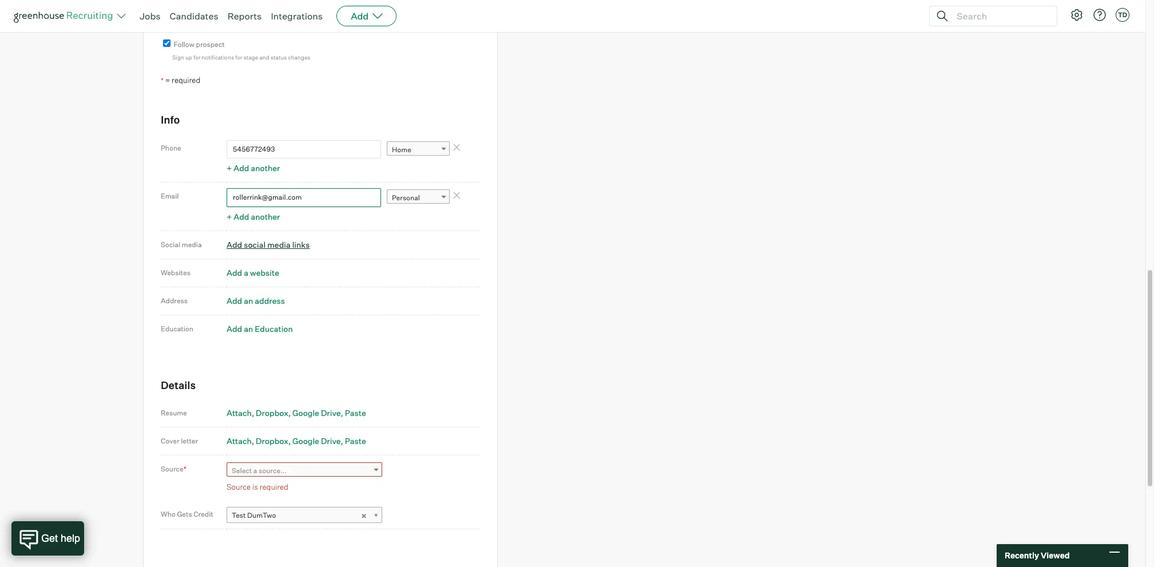 Task type: describe. For each thing, give the bounding box(es) containing it.
configure image
[[1070, 8, 1084, 22]]

=
[[165, 75, 170, 85]]

add for add an address
[[227, 296, 242, 305]]

add for add an education
[[227, 324, 242, 333]]

who
[[161, 510, 176, 519]]

drive for cover letter
[[321, 436, 341, 446]]

select a source... link
[[227, 463, 382, 479]]

email
[[161, 192, 179, 200]]

reports link
[[228, 10, 262, 22]]

years
[[181, 9, 200, 18]]

personal
[[392, 194, 420, 202]]

dropbox link for resume
[[256, 408, 291, 418]]

google for cover letter
[[293, 436, 319, 446]]

social media
[[161, 240, 202, 249]]

social
[[244, 240, 266, 249]]

who gets credit
[[161, 510, 213, 519]]

follow prospect
[[174, 40, 225, 49]]

reports
[[228, 10, 262, 22]]

sign
[[172, 54, 184, 61]]

* = required
[[161, 75, 201, 85]]

jobs link
[[140, 10, 161, 22]]

source...
[[259, 467, 287, 475]]

a for select
[[253, 467, 257, 475]]

links
[[292, 240, 310, 249]]

* inside * = required
[[161, 76, 164, 85]]

select a source...
[[232, 467, 287, 475]]

dropbox link for cover letter
[[256, 436, 291, 446]]

social
[[161, 240, 180, 249]]

greenhouse recruiting image
[[14, 9, 117, 23]]

details
[[161, 379, 196, 391]]

+ add another link for email
[[227, 212, 280, 221]]

1 horizontal spatial *
[[184, 465, 186, 473]]

candidates link
[[170, 10, 218, 22]]

changes
[[288, 54, 310, 61]]

google drive link for cover letter
[[293, 436, 343, 446]]

paste for resume
[[345, 408, 366, 418]]

integrations
[[271, 10, 323, 22]]

1 for from the left
[[193, 54, 201, 61]]

add an address
[[227, 296, 285, 305]]

attach link for cover letter
[[227, 436, 254, 446]]

recently viewed
[[1005, 551, 1070, 561]]

letter
[[181, 437, 198, 445]]

google for resume
[[293, 408, 319, 418]]

add social media links link
[[227, 240, 310, 249]]

integrations link
[[271, 10, 323, 22]]

cover
[[161, 437, 179, 445]]

drive for resume
[[321, 408, 341, 418]]

dumtwo
[[247, 511, 276, 520]]

1 horizontal spatial media
[[267, 240, 291, 249]]

add a website
[[227, 268, 279, 277]]

add for add social media links
[[227, 240, 242, 249]]

add button
[[337, 6, 397, 26]]

attach dropbox google drive paste for resume
[[227, 408, 366, 418]]

add a website link
[[227, 268, 279, 277]]

source *
[[161, 465, 186, 473]]

test
[[232, 511, 246, 520]]

2 for from the left
[[235, 54, 242, 61]]

viewed
[[1041, 551, 1070, 561]]

info
[[161, 114, 180, 126]]

stage
[[244, 54, 258, 61]]

jobs
[[140, 10, 161, 22]]

prospect
[[196, 40, 225, 49]]

td
[[1118, 11, 1128, 19]]

candidates
[[170, 10, 218, 22]]

test dumtwo link
[[227, 507, 382, 524]]

google drive link for resume
[[293, 408, 343, 418]]

dropbox for resume
[[256, 408, 288, 418]]



Task type: locate. For each thing, give the bounding box(es) containing it.
1 paste link from the top
[[345, 408, 366, 418]]

*
[[161, 76, 164, 85], [184, 465, 186, 473]]

Search text field
[[954, 8, 1047, 24]]

0 vertical spatial drive
[[321, 408, 341, 418]]

1 + add another from the top
[[227, 163, 280, 173]]

0 vertical spatial source
[[161, 465, 184, 473]]

1 dropbox link from the top
[[256, 408, 291, 418]]

0 horizontal spatial required
[[172, 75, 201, 85]]

education down address
[[255, 324, 293, 333]]

1 attach dropbox google drive paste from the top
[[227, 408, 366, 418]]

+ add another link for phone
[[227, 163, 280, 173]]

1 vertical spatial paste
[[345, 436, 366, 446]]

1 vertical spatial an
[[244, 324, 253, 333]]

another for phone
[[251, 163, 280, 173]]

add inside popup button
[[351, 10, 369, 22]]

2 paste from the top
[[345, 436, 366, 446]]

1 vertical spatial another
[[251, 212, 280, 221]]

source
[[161, 465, 184, 473], [227, 483, 251, 492]]

source for source is required
[[227, 483, 251, 492]]

2 attach link from the top
[[227, 436, 254, 446]]

drive
[[321, 408, 341, 418], [321, 436, 341, 446]]

notifications
[[202, 54, 234, 61]]

2 drive from the top
[[321, 436, 341, 446]]

+ add another
[[227, 163, 280, 173], [227, 212, 280, 221]]

+ for email
[[227, 212, 232, 221]]

1 google from the top
[[293, 408, 319, 418]]

1 another from the top
[[251, 163, 280, 173]]

1 drive from the top
[[321, 408, 341, 418]]

+ for phone
[[227, 163, 232, 173]]

Follow prospect checkbox
[[163, 39, 171, 47]]

2 an from the top
[[244, 324, 253, 333]]

paste for cover letter
[[345, 436, 366, 446]]

personal link
[[387, 190, 450, 206]]

attach
[[227, 408, 252, 418], [227, 436, 252, 446]]

address
[[161, 296, 188, 305]]

source left is
[[227, 483, 251, 492]]

+ add another for phone
[[227, 163, 280, 173]]

0 vertical spatial *
[[161, 76, 164, 85]]

a for add
[[244, 268, 248, 277]]

td button
[[1114, 6, 1132, 24]]

1 horizontal spatial required
[[260, 483, 288, 492]]

0 vertical spatial paste
[[345, 408, 366, 418]]

2 google drive link from the top
[[293, 436, 343, 446]]

required down source...
[[260, 483, 288, 492]]

is
[[252, 483, 258, 492]]

follow
[[174, 40, 195, 49]]

1 vertical spatial dropbox link
[[256, 436, 291, 446]]

phone
[[161, 144, 181, 152]]

add an education link
[[227, 324, 293, 333]]

add for add a website
[[227, 268, 242, 277]]

1 vertical spatial paste link
[[345, 436, 366, 446]]

2 + add another from the top
[[227, 212, 280, 221]]

source for source *
[[161, 465, 184, 473]]

credit
[[194, 510, 213, 519]]

0 horizontal spatial for
[[193, 54, 201, 61]]

None text field
[[243, 7, 255, 25], [227, 140, 381, 159], [243, 7, 255, 25], [227, 140, 381, 159]]

2 google from the top
[[293, 436, 319, 446]]

cover letter
[[161, 437, 198, 445]]

2 dropbox from the top
[[256, 436, 288, 446]]

a left website
[[244, 268, 248, 277]]

an for education
[[244, 324, 253, 333]]

1 paste from the top
[[345, 408, 366, 418]]

0 vertical spatial attach
[[227, 408, 252, 418]]

1 vertical spatial drive
[[321, 436, 341, 446]]

1 vertical spatial google drive link
[[293, 436, 343, 446]]

0 vertical spatial an
[[244, 296, 253, 305]]

attach for cover letter
[[227, 436, 252, 446]]

1 vertical spatial + add another
[[227, 212, 280, 221]]

0 vertical spatial +
[[227, 163, 232, 173]]

an down add an address
[[244, 324, 253, 333]]

test dumtwo
[[232, 511, 276, 520]]

add
[[351, 10, 369, 22], [234, 163, 249, 173], [234, 212, 249, 221], [227, 240, 242, 249], [227, 268, 242, 277], [227, 296, 242, 305], [227, 324, 242, 333]]

another
[[251, 163, 280, 173], [251, 212, 280, 221]]

source is required
[[227, 483, 288, 492]]

1 dropbox from the top
[[256, 408, 288, 418]]

1 vertical spatial attach link
[[227, 436, 254, 446]]

0 vertical spatial attach dropbox google drive paste
[[227, 408, 366, 418]]

1 vertical spatial required
[[260, 483, 288, 492]]

0 vertical spatial dropbox link
[[256, 408, 291, 418]]

resume
[[161, 409, 187, 417]]

0 vertical spatial attach link
[[227, 408, 254, 418]]

1 + add another link from the top
[[227, 163, 280, 173]]

sign up for notifications for stage and status changes
[[172, 54, 310, 61]]

0 horizontal spatial *
[[161, 76, 164, 85]]

experience
[[201, 9, 240, 18]]

media left links
[[267, 240, 291, 249]]

0 horizontal spatial source
[[161, 465, 184, 473]]

1 vertical spatial dropbox
[[256, 436, 288, 446]]

1 horizontal spatial education
[[255, 324, 293, 333]]

0 vertical spatial a
[[244, 268, 248, 277]]

attach link
[[227, 408, 254, 418], [227, 436, 254, 446]]

1 + from the top
[[227, 163, 232, 173]]

2 paste link from the top
[[345, 436, 366, 446]]

address
[[255, 296, 285, 305]]

dropbox link
[[256, 408, 291, 418], [256, 436, 291, 446]]

* left = at the top left of page
[[161, 76, 164, 85]]

2 attach from the top
[[227, 436, 252, 446]]

required
[[172, 75, 201, 85], [260, 483, 288, 492]]

0 horizontal spatial media
[[182, 240, 202, 249]]

1 attach from the top
[[227, 408, 252, 418]]

add an address link
[[227, 296, 285, 305]]

home
[[392, 145, 411, 154]]

education down the address
[[161, 324, 193, 333]]

an for address
[[244, 296, 253, 305]]

0 vertical spatial dropbox
[[256, 408, 288, 418]]

a
[[244, 268, 248, 277], [253, 467, 257, 475]]

for left "stage"
[[235, 54, 242, 61]]

an left address
[[244, 296, 253, 305]]

2 years experience
[[175, 9, 240, 18]]

required for * = required
[[172, 75, 201, 85]]

paste link
[[345, 408, 366, 418], [345, 436, 366, 446]]

attach dropbox google drive paste for cover letter
[[227, 436, 366, 446]]

recently
[[1005, 551, 1039, 561]]

add an education
[[227, 324, 293, 333]]

0 vertical spatial google drive link
[[293, 408, 343, 418]]

media right social
[[182, 240, 202, 249]]

0 vertical spatial google
[[293, 408, 319, 418]]

1 horizontal spatial a
[[253, 467, 257, 475]]

1 attach link from the top
[[227, 408, 254, 418]]

gets
[[177, 510, 192, 519]]

0 horizontal spatial a
[[244, 268, 248, 277]]

+
[[227, 163, 232, 173], [227, 212, 232, 221]]

1 vertical spatial *
[[184, 465, 186, 473]]

2 + from the top
[[227, 212, 232, 221]]

paste
[[345, 408, 366, 418], [345, 436, 366, 446]]

attach dropbox google drive paste
[[227, 408, 366, 418], [227, 436, 366, 446]]

2 + add another link from the top
[[227, 212, 280, 221]]

paste link for resume
[[345, 408, 366, 418]]

and
[[260, 54, 269, 61]]

up
[[185, 54, 192, 61]]

2 dropbox link from the top
[[256, 436, 291, 446]]

google drive link
[[293, 408, 343, 418], [293, 436, 343, 446]]

dropbox
[[256, 408, 288, 418], [256, 436, 288, 446]]

paste link for cover letter
[[345, 436, 366, 446]]

* down letter
[[184, 465, 186, 473]]

1 vertical spatial attach
[[227, 436, 252, 446]]

home link
[[387, 141, 450, 158]]

1 vertical spatial +
[[227, 212, 232, 221]]

0 vertical spatial + add another link
[[227, 163, 280, 173]]

required for source is required
[[260, 483, 288, 492]]

add for add
[[351, 10, 369, 22]]

media
[[267, 240, 291, 249], [182, 240, 202, 249]]

+ add another for email
[[227, 212, 280, 221]]

status
[[271, 54, 287, 61]]

for right up
[[193, 54, 201, 61]]

None text field
[[227, 188, 381, 207]]

1 google drive link from the top
[[293, 408, 343, 418]]

website
[[250, 268, 279, 277]]

a right select
[[253, 467, 257, 475]]

attach for resume
[[227, 408, 252, 418]]

select
[[232, 467, 252, 475]]

google
[[293, 408, 319, 418], [293, 436, 319, 446]]

1 vertical spatial source
[[227, 483, 251, 492]]

0 vertical spatial another
[[251, 163, 280, 173]]

1 vertical spatial + add another link
[[227, 212, 280, 221]]

dropbox for cover letter
[[256, 436, 288, 446]]

2
[[175, 9, 179, 18]]

0 vertical spatial required
[[172, 75, 201, 85]]

+ add another link
[[227, 163, 280, 173], [227, 212, 280, 221]]

add social media links
[[227, 240, 310, 249]]

1 vertical spatial google
[[293, 436, 319, 446]]

0 vertical spatial + add another
[[227, 163, 280, 173]]

td button
[[1116, 8, 1130, 22]]

1 horizontal spatial for
[[235, 54, 242, 61]]

2 another from the top
[[251, 212, 280, 221]]

education
[[255, 324, 293, 333], [161, 324, 193, 333]]

websites
[[161, 268, 191, 277]]

required right = at the top left of page
[[172, 75, 201, 85]]

1 vertical spatial a
[[253, 467, 257, 475]]

1 vertical spatial attach dropbox google drive paste
[[227, 436, 366, 446]]

for
[[193, 54, 201, 61], [235, 54, 242, 61]]

0 vertical spatial paste link
[[345, 408, 366, 418]]

another for email
[[251, 212, 280, 221]]

1 horizontal spatial source
[[227, 483, 251, 492]]

1 an from the top
[[244, 296, 253, 305]]

source down the cover
[[161, 465, 184, 473]]

a inside select a source... link
[[253, 467, 257, 475]]

an
[[244, 296, 253, 305], [244, 324, 253, 333]]

0 horizontal spatial education
[[161, 324, 193, 333]]

2 attach dropbox google drive paste from the top
[[227, 436, 366, 446]]

attach link for resume
[[227, 408, 254, 418]]



Task type: vqa. For each thing, say whether or not it's contained in the screenshot.
REQUIRED
yes



